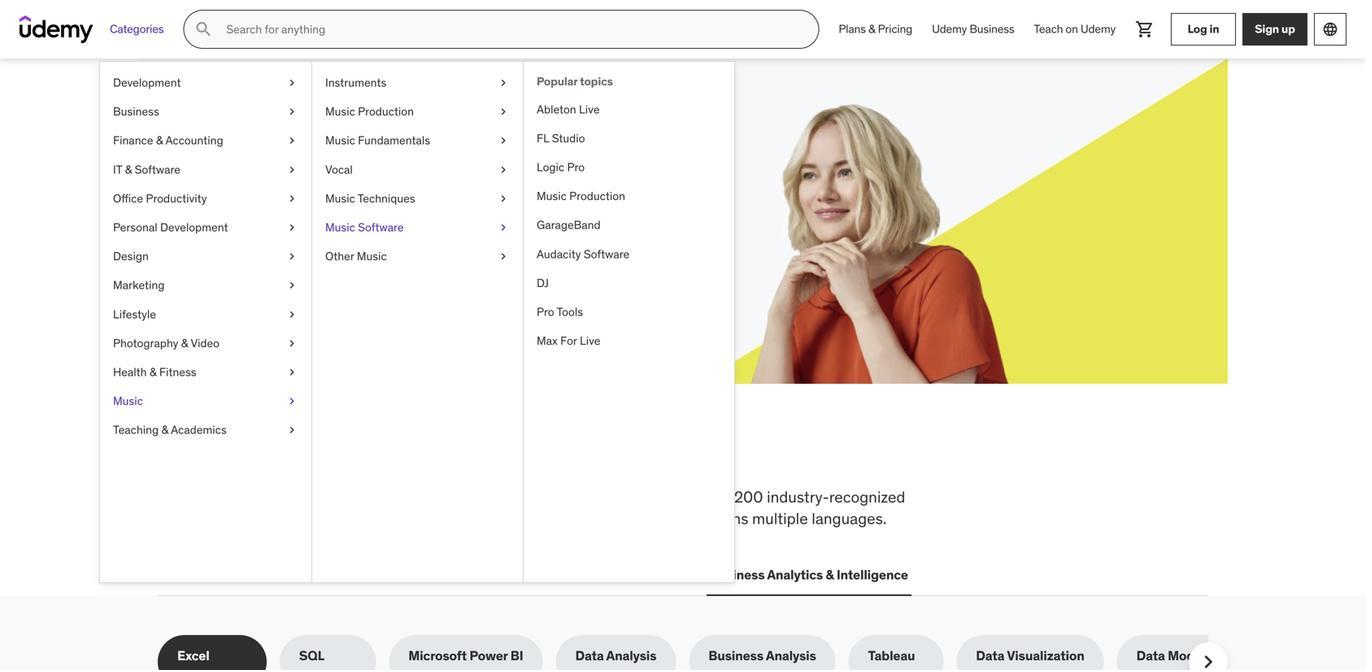 Task type: describe. For each thing, give the bounding box(es) containing it.
instruments
[[325, 75, 387, 90]]

catalog
[[281, 509, 332, 528]]

choose a language image
[[1322, 21, 1339, 37]]

log in link
[[1171, 13, 1236, 46]]

data for data visualization
[[976, 648, 1005, 664]]

the
[[212, 433, 263, 476]]

it certifications button
[[289, 556, 392, 595]]

submit search image
[[194, 20, 213, 39]]

audacity software
[[537, 247, 630, 261]]

xsmall image inside music link
[[285, 393, 298, 409]]

0 horizontal spatial in
[[512, 433, 544, 476]]

future
[[401, 129, 480, 163]]

fitness
[[159, 365, 196, 379]]

rounded
[[435, 509, 492, 528]]

music software
[[325, 220, 404, 235]]

health
[[113, 365, 147, 379]]

music software element
[[523, 62, 734, 582]]

xsmall image for teaching & academics
[[285, 422, 298, 438]]

music down 'music software'
[[357, 249, 387, 264]]

logic pro
[[537, 160, 585, 174]]

microsoft
[[408, 648, 467, 664]]

design
[[113, 249, 149, 264]]

2 udemy from the left
[[1081, 22, 1116, 36]]

one
[[550, 433, 608, 476]]

professional
[[496, 509, 581, 528]]

with
[[346, 170, 371, 186]]

design link
[[100, 242, 311, 271]]

max for live
[[537, 333, 601, 348]]

marketing link
[[100, 271, 311, 300]]

music link
[[100, 387, 311, 416]]

and
[[678, 509, 704, 528]]

music fundamentals
[[325, 133, 430, 148]]

music for the bottommost music production link
[[537, 189, 567, 203]]

data modeling
[[1137, 648, 1225, 664]]

music fundamentals link
[[312, 126, 523, 155]]

office productivity
[[113, 191, 207, 206]]

xsmall image for design
[[285, 249, 298, 264]]

data for data science
[[495, 567, 523, 583]]

xsmall image for marketing
[[285, 277, 298, 293]]

intelligence
[[837, 567, 908, 583]]

0 vertical spatial your
[[337, 129, 396, 163]]

teaching
[[113, 423, 159, 437]]

health & fitness
[[113, 365, 196, 379]]

personal development link
[[100, 213, 311, 242]]

0 horizontal spatial your
[[263, 170, 288, 186]]

fl studio link
[[524, 124, 734, 153]]

health & fitness link
[[100, 358, 311, 387]]

data analysis
[[575, 648, 657, 664]]

business for business analysis
[[709, 648, 764, 664]]

sign up link
[[1243, 13, 1308, 46]]

photography & video link
[[100, 329, 311, 358]]

1 vertical spatial music production link
[[524, 182, 734, 211]]

up
[[1282, 22, 1295, 36]]

including
[[519, 487, 582, 507]]

industry-
[[767, 487, 829, 507]]

skills inside covering critical workplace skills to technical topics, including prep content for over 200 industry-recognized certifications, our catalog supports well-rounded professional development and spans multiple languages.
[[348, 487, 383, 507]]

tools
[[557, 305, 583, 319]]

& for pricing
[[869, 22, 875, 36]]

1 udemy from the left
[[932, 22, 967, 36]]

topic filters element
[[158, 635, 1244, 670]]

microsoft power bi
[[408, 648, 523, 664]]

music down health
[[113, 394, 143, 408]]

development
[[584, 509, 674, 528]]

web development button
[[158, 556, 276, 595]]

shopping cart with 0 items image
[[1135, 20, 1155, 39]]

log
[[1188, 22, 1207, 36]]

log in
[[1188, 22, 1219, 36]]

music production for the bottommost music production link
[[537, 189, 625, 203]]

for inside the skills for your future expand your potential with a course. starting at just $12.99 through dec 15.
[[294, 129, 332, 163]]

analytics
[[767, 567, 823, 583]]

on
[[1066, 22, 1078, 36]]

0 vertical spatial development
[[113, 75, 181, 90]]

productivity
[[146, 191, 207, 206]]

potential
[[291, 170, 343, 186]]

vocal
[[325, 162, 353, 177]]

skills
[[216, 129, 289, 163]]

multiple
[[752, 509, 808, 528]]

starting
[[429, 170, 476, 186]]

garageband
[[537, 218, 601, 232]]

personal development
[[113, 220, 228, 235]]

ableton live
[[537, 102, 600, 117]]

for inside covering critical workplace skills to technical topics, including prep content for over 200 industry-recognized certifications, our catalog supports well-rounded professional development and spans multiple languages.
[[678, 487, 697, 507]]

xsmall image for business
[[285, 104, 298, 120]]

teach on udemy
[[1034, 22, 1116, 36]]

music for the top music production link
[[325, 104, 355, 119]]

fl studio
[[537, 131, 585, 145]]

xsmall image for finance & accounting
[[285, 133, 298, 149]]

academics
[[171, 423, 227, 437]]

data for data analysis
[[575, 648, 604, 664]]

xsmall image for development
[[285, 75, 298, 91]]

spans
[[708, 509, 749, 528]]

leadership button
[[405, 556, 478, 595]]

over
[[701, 487, 731, 507]]

ableton live link
[[524, 95, 734, 124]]

music production for the top music production link
[[325, 104, 414, 119]]

course.
[[384, 170, 426, 186]]

photography
[[113, 336, 178, 350]]

software for garageband
[[584, 247, 630, 261]]

vocal link
[[312, 155, 523, 184]]

Search for anything text field
[[223, 15, 799, 43]]

data science button
[[491, 556, 577, 595]]

covering
[[158, 487, 220, 507]]

1 live from the top
[[579, 102, 600, 117]]

video
[[191, 336, 220, 350]]

it & software link
[[100, 155, 311, 184]]

content
[[621, 487, 675, 507]]

business analysis
[[709, 648, 816, 664]]

business analytics & intelligence button
[[707, 556, 912, 595]]

next image
[[1195, 649, 1222, 670]]

it for it & software
[[113, 162, 122, 177]]

languages.
[[812, 509, 887, 528]]

analysis for business analysis
[[766, 648, 816, 664]]

business link
[[100, 97, 311, 126]]

music software link
[[312, 213, 523, 242]]

plans
[[839, 22, 866, 36]]

other music link
[[312, 242, 523, 271]]

xsmall image for it & software
[[285, 162, 298, 178]]

teaching & academics
[[113, 423, 227, 437]]

& for accounting
[[156, 133, 163, 148]]



Task type: locate. For each thing, give the bounding box(es) containing it.
& for academics
[[161, 423, 168, 437]]

xsmall image for vocal
[[497, 162, 510, 178]]

development for web
[[191, 567, 272, 583]]

data left modeling
[[1137, 648, 1165, 664]]

xsmall image inside music production link
[[497, 104, 510, 120]]

popular topics
[[537, 74, 613, 89]]

0 vertical spatial live
[[579, 102, 600, 117]]

1 vertical spatial in
[[512, 433, 544, 476]]

communication
[[594, 567, 690, 583]]

categories
[[110, 22, 164, 36]]

udemy image
[[20, 15, 94, 43]]

production for the bottommost music production link
[[569, 189, 625, 203]]

production
[[358, 104, 414, 119], [569, 189, 625, 203]]

1 horizontal spatial software
[[358, 220, 404, 235]]

development inside button
[[191, 567, 272, 583]]

2 live from the top
[[580, 333, 601, 348]]

ableton
[[537, 102, 576, 117]]

studio
[[552, 131, 585, 145]]

place
[[614, 433, 699, 476]]

production for the top music production link
[[358, 104, 414, 119]]

& left video at the left of page
[[181, 336, 188, 350]]

xsmall image inside "music software" 'link'
[[497, 220, 510, 235]]

1 vertical spatial software
[[358, 220, 404, 235]]

udemy right on
[[1081, 22, 1116, 36]]

music production link up fundamentals
[[312, 97, 523, 126]]

music down logic
[[537, 189, 567, 203]]

personal
[[113, 220, 157, 235]]

development down office productivity link
[[160, 220, 228, 235]]

0 vertical spatial skills
[[270, 433, 357, 476]]

xsmall image for music production
[[497, 104, 510, 120]]

sign
[[1255, 22, 1279, 36]]

music for music fundamentals link
[[325, 133, 355, 148]]

music for music techniques link
[[325, 191, 355, 206]]

web development
[[161, 567, 272, 583]]

xsmall image inside it & software link
[[285, 162, 298, 178]]

skills up the workplace on the bottom of page
[[270, 433, 357, 476]]

0 horizontal spatial pro
[[537, 305, 554, 319]]

production up garageband
[[569, 189, 625, 203]]

0 vertical spatial software
[[135, 162, 181, 177]]

excel
[[177, 648, 209, 664]]

music production up music fundamentals
[[325, 104, 414, 119]]

0 horizontal spatial for
[[294, 129, 332, 163]]

0 vertical spatial production
[[358, 104, 414, 119]]

1 analysis from the left
[[606, 648, 657, 664]]

teach
[[1034, 22, 1063, 36]]

business inside button
[[710, 567, 765, 583]]

& right teaching
[[161, 423, 168, 437]]

your
[[337, 129, 396, 163], [263, 170, 288, 186]]

instruments link
[[312, 68, 523, 97]]

& inside it & software link
[[125, 162, 132, 177]]

0 horizontal spatial it
[[113, 162, 122, 177]]

& inside finance & accounting link
[[156, 133, 163, 148]]

1 vertical spatial production
[[569, 189, 625, 203]]

xsmall image inside finance & accounting link
[[285, 133, 298, 149]]

sign up
[[1255, 22, 1295, 36]]

software down techniques
[[358, 220, 404, 235]]

xsmall image
[[285, 191, 298, 207], [497, 220, 510, 235], [497, 249, 510, 264], [285, 306, 298, 322], [285, 335, 298, 351], [285, 393, 298, 409]]

udemy right pricing
[[932, 22, 967, 36]]

1 vertical spatial music production
[[537, 189, 625, 203]]

2 vertical spatial development
[[191, 567, 272, 583]]

audacity
[[537, 247, 581, 261]]

music production
[[325, 104, 414, 119], [537, 189, 625, 203]]

certifications
[[306, 567, 388, 583]]

xsmall image for productivity
[[285, 191, 298, 207]]

0 vertical spatial in
[[1210, 22, 1219, 36]]

skills up "supports"
[[348, 487, 383, 507]]

0 horizontal spatial software
[[135, 162, 181, 177]]

data science
[[495, 567, 574, 583]]

1 horizontal spatial for
[[678, 487, 697, 507]]

xsmall image inside music techniques link
[[497, 191, 510, 207]]

prep
[[586, 487, 618, 507]]

other
[[325, 249, 354, 264]]

in
[[1210, 22, 1219, 36], [512, 433, 544, 476]]

music production up garageband
[[537, 189, 625, 203]]

xsmall image inside office productivity link
[[285, 191, 298, 207]]

supports
[[336, 509, 397, 528]]

software down garageband link at top
[[584, 247, 630, 261]]

$12.99
[[216, 188, 256, 204]]

music production inside "music software" element
[[537, 189, 625, 203]]

0 horizontal spatial analysis
[[606, 648, 657, 664]]

recognized
[[829, 487, 906, 507]]

all
[[158, 433, 205, 476]]

development down "categories" 'dropdown button'
[[113, 75, 181, 90]]

xsmall image
[[285, 75, 298, 91], [497, 75, 510, 91], [285, 104, 298, 120], [497, 104, 510, 120], [285, 133, 298, 149], [497, 133, 510, 149], [285, 162, 298, 178], [497, 162, 510, 178], [497, 191, 510, 207], [285, 220, 298, 235], [285, 249, 298, 264], [285, 277, 298, 293], [285, 364, 298, 380], [285, 422, 298, 438]]

0 vertical spatial music production
[[325, 104, 414, 119]]

1 horizontal spatial it
[[292, 567, 303, 583]]

a
[[374, 170, 381, 186]]

it left the certifications
[[292, 567, 303, 583]]

pro right logic
[[567, 160, 585, 174]]

xsmall image inside music fundamentals link
[[497, 133, 510, 149]]

max
[[537, 333, 558, 348]]

xsmall image inside health & fitness 'link'
[[285, 364, 298, 380]]

1 vertical spatial skills
[[348, 487, 383, 507]]

lifestyle link
[[100, 300, 311, 329]]

in right "log"
[[1210, 22, 1219, 36]]

lifestyle
[[113, 307, 156, 321]]

need
[[428, 433, 506, 476]]

development right web in the bottom left of the page
[[191, 567, 272, 583]]

your up "with"
[[337, 129, 396, 163]]

xsmall image inside design link
[[285, 249, 298, 264]]

0 horizontal spatial production
[[358, 104, 414, 119]]

1 horizontal spatial pro
[[567, 160, 585, 174]]

live right for
[[580, 333, 601, 348]]

& for software
[[125, 162, 132, 177]]

music production link down the fl studio link
[[524, 182, 734, 211]]

data left science
[[495, 567, 523, 583]]

it up office
[[113, 162, 122, 177]]

xsmall image for instruments
[[497, 75, 510, 91]]

1 vertical spatial development
[[160, 220, 228, 235]]

your up through
[[263, 170, 288, 186]]

bi
[[511, 648, 523, 664]]

& for video
[[181, 336, 188, 350]]

music for "music software" 'link' on the top of the page
[[325, 220, 355, 235]]

& right plans
[[869, 22, 875, 36]]

popular
[[537, 74, 578, 89]]

business analytics & intelligence
[[710, 567, 908, 583]]

it inside button
[[292, 567, 303, 583]]

communication button
[[590, 556, 694, 595]]

& inside business analytics & intelligence button
[[826, 567, 834, 583]]

2 analysis from the left
[[766, 648, 816, 664]]

& inside photography & video link
[[181, 336, 188, 350]]

xsmall image for software
[[497, 220, 510, 235]]

0 vertical spatial pro
[[567, 160, 585, 174]]

certifications,
[[158, 509, 252, 528]]

1 horizontal spatial music production
[[537, 189, 625, 203]]

xsmall image inside lifestyle link
[[285, 306, 298, 322]]

expand
[[216, 170, 260, 186]]

in up the including
[[512, 433, 544, 476]]

analysis for data analysis
[[606, 648, 657, 664]]

xsmall image for &
[[285, 335, 298, 351]]

software
[[135, 162, 181, 177], [358, 220, 404, 235], [584, 247, 630, 261]]

1 vertical spatial pro
[[537, 305, 554, 319]]

plans & pricing link
[[829, 10, 922, 49]]

production up music fundamentals
[[358, 104, 414, 119]]

pro left tools
[[537, 305, 554, 319]]

udemy business
[[932, 22, 1015, 36]]

& right the finance
[[156, 133, 163, 148]]

it for it certifications
[[292, 567, 303, 583]]

software inside 'link'
[[358, 220, 404, 235]]

critical
[[223, 487, 270, 507]]

other music
[[325, 249, 387, 264]]

production inside "music software" element
[[569, 189, 625, 203]]

for up potential
[[294, 129, 332, 163]]

xsmall image inside teaching & academics link
[[285, 422, 298, 438]]

xsmall image inside vocal link
[[497, 162, 510, 178]]

xsmall image inside development 'link'
[[285, 75, 298, 91]]

data inside button
[[495, 567, 523, 583]]

music down instruments at the left top of the page
[[325, 104, 355, 119]]

data left visualization
[[976, 648, 1005, 664]]

& right health
[[150, 365, 157, 379]]

1 horizontal spatial music production link
[[524, 182, 734, 211]]

2 vertical spatial software
[[584, 247, 630, 261]]

for
[[294, 129, 332, 163], [678, 487, 697, 507]]

0 horizontal spatial music production link
[[312, 97, 523, 126]]

data for data modeling
[[1137, 648, 1165, 664]]

& up office
[[125, 162, 132, 177]]

& right analytics
[[826, 567, 834, 583]]

plans & pricing
[[839, 22, 913, 36]]

1 vertical spatial your
[[263, 170, 288, 186]]

business inside the topic filters element
[[709, 648, 764, 664]]

finance & accounting link
[[100, 126, 311, 155]]

sql
[[299, 648, 325, 664]]

our
[[255, 509, 278, 528]]

business for business analytics & intelligence
[[710, 567, 765, 583]]

at
[[479, 170, 491, 186]]

tableau
[[868, 648, 915, 664]]

development
[[113, 75, 181, 90], [160, 220, 228, 235], [191, 567, 272, 583]]

0 vertical spatial music production link
[[312, 97, 523, 126]]

0 vertical spatial it
[[113, 162, 122, 177]]

xsmall image inside other music link
[[497, 249, 510, 264]]

it & software
[[113, 162, 181, 177]]

0 horizontal spatial udemy
[[932, 22, 967, 36]]

xsmall image inside the business link
[[285, 104, 298, 120]]

200
[[734, 487, 763, 507]]

you
[[363, 433, 422, 476]]

live down topics in the left of the page
[[579, 102, 600, 117]]

pricing
[[878, 22, 913, 36]]

1 horizontal spatial your
[[337, 129, 396, 163]]

1 horizontal spatial udemy
[[1081, 22, 1116, 36]]

& for fitness
[[150, 365, 157, 379]]

it certifications
[[292, 567, 388, 583]]

1 horizontal spatial analysis
[[766, 648, 816, 664]]

audacity software link
[[524, 240, 734, 269]]

xsmall image inside "marketing" link
[[285, 277, 298, 293]]

2 horizontal spatial software
[[584, 247, 630, 261]]

data right bi
[[575, 648, 604, 664]]

to
[[386, 487, 400, 507]]

0 horizontal spatial music production
[[325, 104, 414, 119]]

pro tools link
[[524, 298, 734, 327]]

1 horizontal spatial production
[[569, 189, 625, 203]]

1 vertical spatial live
[[580, 333, 601, 348]]

0 vertical spatial for
[[294, 129, 332, 163]]

accounting
[[165, 133, 223, 148]]

music inside 'link'
[[325, 220, 355, 235]]

xsmall image for health & fitness
[[285, 364, 298, 380]]

1 horizontal spatial in
[[1210, 22, 1219, 36]]

xsmall image for music techniques
[[497, 191, 510, 207]]

xsmall image for music fundamentals
[[497, 133, 510, 149]]

xsmall image inside personal development 'link'
[[285, 220, 298, 235]]

& inside teaching & academics link
[[161, 423, 168, 437]]

dj
[[537, 276, 549, 290]]

xsmall image inside instruments link
[[497, 75, 510, 91]]

music up the vocal
[[325, 133, 355, 148]]

development for personal
[[160, 220, 228, 235]]

xsmall image for music
[[497, 249, 510, 264]]

1 vertical spatial for
[[678, 487, 697, 507]]

xsmall image for personal development
[[285, 220, 298, 235]]

software up 'office productivity'
[[135, 162, 181, 177]]

data visualization
[[976, 648, 1085, 664]]

&
[[869, 22, 875, 36], [156, 133, 163, 148], [125, 162, 132, 177], [181, 336, 188, 350], [150, 365, 157, 379], [161, 423, 168, 437], [826, 567, 834, 583]]

music up other
[[325, 220, 355, 235]]

1 vertical spatial it
[[292, 567, 303, 583]]

teaching & academics link
[[100, 416, 311, 445]]

technical
[[404, 487, 466, 507]]

topics,
[[470, 487, 516, 507]]

photography & video
[[113, 336, 220, 350]]

& inside plans & pricing link
[[869, 22, 875, 36]]

just
[[494, 170, 515, 186]]

for up "and"
[[678, 487, 697, 507]]

business for business
[[113, 104, 159, 119]]

xsmall image inside photography & video link
[[285, 335, 298, 351]]

techniques
[[358, 191, 415, 206]]

software for music techniques
[[358, 220, 404, 235]]

music down "with"
[[325, 191, 355, 206]]

& inside health & fitness 'link'
[[150, 365, 157, 379]]

science
[[526, 567, 574, 583]]



Task type: vqa. For each thing, say whether or not it's contained in the screenshot.
ratings)
no



